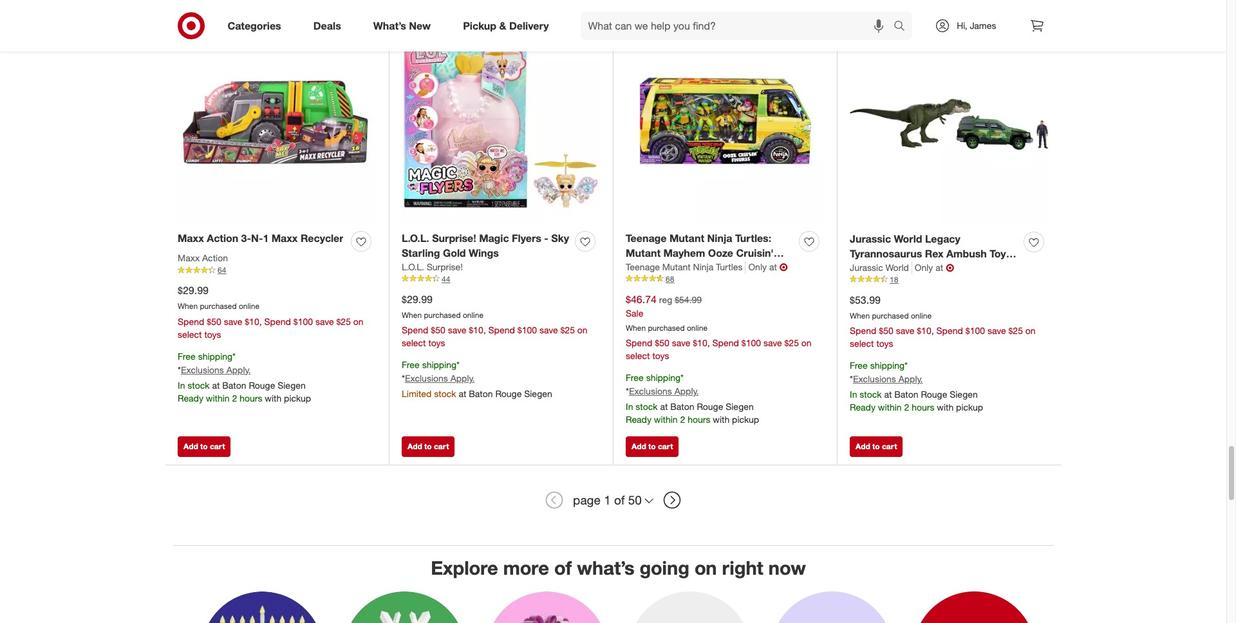 Task type: describe. For each thing, give the bounding box(es) containing it.
explore
[[431, 556, 498, 579]]

now
[[769, 556, 806, 579]]

free shipping * * exclusions apply. limited stock at  baton rouge siegen
[[402, 360, 552, 399]]

18
[[890, 275, 898, 284]]

only inside teenage mutant ninja turtles only at ¬
[[748, 261, 767, 272]]

68 link
[[626, 273, 824, 285]]

sky
[[551, 232, 569, 245]]

exclusions for maxx action 3-n-1 maxx recycler
[[181, 364, 224, 375]]

world for legacy
[[894, 232, 922, 245]]

when for jurassic world legacy tyrannosaurus rex ambush toy vehicle and action figure set
[[850, 311, 870, 320]]

add for jurassic world legacy tyrannosaurus rex ambush toy vehicle and action figure set
[[856, 441, 870, 451]]

jurassic world legacy tyrannosaurus rex ambush toy vehicle and action figure set link
[[850, 232, 1019, 275]]

teenage mutant ninja turtles only at ¬
[[626, 261, 788, 273]]

cruisin'
[[736, 246, 774, 259]]

select for jurassic world legacy tyrannosaurus rex ambush toy vehicle and action figure set
[[850, 338, 874, 349]]

add to cart button for l.o.l. surprise! magic flyers - sky starling gold wings
[[402, 436, 455, 457]]

64
[[218, 265, 226, 275]]

1 horizontal spatial in
[[626, 401, 633, 412]]

world for only
[[886, 262, 909, 273]]

$10, for tyrannosaurus
[[917, 325, 934, 336]]

mutant for teenage mutant ninja turtles: mutant mayhem ooze cruisin' action figure set - 6pk
[[670, 232, 704, 245]]

figure inside 'jurassic world legacy tyrannosaurus rex ambush toy vehicle and action figure set'
[[943, 262, 974, 275]]

- inside l.o.l. surprise! magic flyers - sky starling gold wings
[[544, 232, 548, 245]]

surprise! for l.o.l. surprise!
[[427, 261, 463, 272]]

stock for teenage mutant ninja turtles: mutant mayhem ooze cruisin' action figure set - 6pk
[[636, 401, 658, 412]]

maxx for maxx action 3-n-1 maxx recycler
[[178, 232, 204, 245]]

what's new link
[[362, 12, 447, 40]]

apply. for teenage mutant ninja turtles: mutant mayhem ooze cruisin' action figure set - 6pk
[[675, 386, 699, 397]]

to for l.o.l. surprise! magic flyers - sky starling gold wings
[[424, 441, 432, 451]]

1 horizontal spatial ready
[[626, 414, 651, 425]]

select inside $46.74 reg $54.99 sale when purchased online spend $50 save $10, spend $100 save $25 on select toys
[[626, 351, 650, 361]]

$53.99 when purchased online spend $50 save $10, spend $100 save $25 on select toys
[[850, 293, 1036, 349]]

$10, for n-
[[245, 316, 262, 327]]

sale
[[626, 308, 643, 318]]

within for $29.99
[[206, 392, 230, 403]]

add to cart for jurassic world legacy tyrannosaurus rex ambush toy vehicle and action figure set
[[856, 441, 897, 451]]

$10, for flyers
[[469, 325, 486, 336]]

at for maxx action 3-n-1 maxx recycler
[[212, 380, 220, 391]]

set inside 'jurassic world legacy tyrannosaurus rex ambush toy vehicle and action figure set'
[[977, 262, 993, 275]]

$50 for maxx action 3-n-1 maxx recycler
[[207, 316, 221, 327]]

tyrannosaurus
[[850, 247, 922, 260]]

pickup for $29.99
[[284, 392, 311, 403]]

pickup & delivery link
[[452, 12, 565, 40]]

l.o.l. for l.o.l. surprise!
[[402, 261, 424, 272]]

baton for teenage mutant ninja turtles: mutant mayhem ooze cruisin' action figure set - 6pk
[[670, 401, 694, 412]]

in for $29.99
[[178, 380, 185, 391]]

&
[[499, 19, 506, 32]]

what's
[[577, 556, 634, 579]]

$25 for jurassic world legacy tyrannosaurus rex ambush toy vehicle and action figure set
[[1009, 325, 1023, 336]]

apply. for maxx action 3-n-1 maxx recycler
[[226, 364, 251, 375]]

exclusions for jurassic world legacy tyrannosaurus rex ambush toy vehicle and action figure set
[[853, 374, 896, 385]]

maxx action 3-n-1 maxx recycler
[[178, 232, 343, 245]]

turtles:
[[735, 232, 771, 245]]

apply. for jurassic world legacy tyrannosaurus rex ambush toy vehicle and action figure set
[[899, 374, 923, 385]]

1 inside "link"
[[263, 232, 269, 245]]

jurassic world link
[[850, 261, 912, 274]]

action inside 'jurassic world legacy tyrannosaurus rex ambush toy vehicle and action figure set'
[[909, 262, 940, 275]]

jurassic world only at ¬
[[850, 261, 954, 274]]

1 horizontal spatial with
[[713, 414, 730, 425]]

jurassic for jurassic world only at ¬
[[850, 262, 883, 273]]

stock for jurassic world legacy tyrannosaurus rex ambush toy vehicle and action figure set
[[860, 389, 882, 400]]

action up 64
[[202, 252, 228, 263]]

within for $53.99
[[878, 402, 902, 413]]

$100 for maxx action 3-n-1 maxx recycler
[[293, 316, 313, 327]]

going
[[640, 556, 689, 579]]

1 horizontal spatial free shipping * * exclusions apply. in stock at  baton rouge siegen ready within 2 hours with pickup
[[626, 372, 759, 425]]

more
[[503, 556, 549, 579]]

toys inside $46.74 reg $54.99 sale when purchased online spend $50 save $10, spend $100 save $25 on select toys
[[652, 351, 669, 361]]

50
[[628, 493, 642, 507]]

rouge for ambush
[[921, 389, 947, 400]]

$25 inside $46.74 reg $54.99 sale when purchased online spend $50 save $10, spend $100 save $25 on select toys
[[784, 338, 799, 349]]

with for $29.99
[[265, 392, 282, 403]]

$100 for jurassic world legacy tyrannosaurus rex ambush toy vehicle and action figure set
[[966, 325, 985, 336]]

to for teenage mutant ninja turtles: mutant mayhem ooze cruisin' action figure set - 6pk
[[648, 441, 656, 451]]

limited
[[402, 388, 432, 399]]

$29.99 for l.o.l. surprise! magic flyers - sky starling gold wings
[[402, 293, 433, 306]]

rouge for mayhem
[[697, 401, 723, 412]]

l.o.l. surprise! magic flyers - sky starling gold wings
[[402, 232, 569, 259]]

teenage for teenage mutant ninja turtles: mutant mayhem ooze cruisin' action figure set - 6pk
[[626, 232, 667, 245]]

add to cart for maxx action 3-n-1 maxx recycler
[[183, 441, 225, 451]]

when for maxx action 3-n-1 maxx recycler
[[178, 301, 198, 311]]

and
[[887, 262, 906, 275]]

action left 3-
[[207, 232, 238, 245]]

with for $53.99
[[937, 402, 954, 413]]

gold
[[443, 246, 466, 259]]

purchased inside $46.74 reg $54.99 sale when purchased online spend $50 save $10, spend $100 save $25 on select toys
[[648, 323, 685, 333]]

maxx for maxx action
[[178, 252, 200, 263]]

$50 for jurassic world legacy tyrannosaurus rex ambush toy vehicle and action figure set
[[879, 325, 894, 336]]

cart for jurassic world legacy tyrannosaurus rex ambush toy vehicle and action figure set
[[882, 441, 897, 451]]

hi, james
[[957, 20, 996, 31]]

$54.99
[[675, 294, 702, 305]]

$100 inside $46.74 reg $54.99 sale when purchased online spend $50 save $10, spend $100 save $25 on select toys
[[742, 338, 761, 349]]

add to cart button for teenage mutant ninja turtles: mutant mayhem ooze cruisin' action figure set - 6pk
[[626, 436, 679, 457]]

deals link
[[302, 12, 357, 40]]

deals
[[313, 19, 341, 32]]

to for jurassic world legacy tyrannosaurus rex ambush toy vehicle and action figure set
[[872, 441, 880, 451]]

starling
[[402, 246, 440, 259]]

at for teenage mutant ninja turtles: mutant mayhem ooze cruisin' action figure set - 6pk
[[660, 401, 668, 412]]

select for maxx action 3-n-1 maxx recycler
[[178, 329, 202, 340]]

search
[[888, 20, 919, 33]]

$10, inside $46.74 reg $54.99 sale when purchased online spend $50 save $10, spend $100 save $25 on select toys
[[693, 338, 710, 349]]

purchased for l.o.l. surprise! magic flyers - sky starling gold wings
[[424, 310, 461, 320]]

online for flyers
[[463, 310, 484, 320]]

page
[[573, 493, 601, 507]]

action inside teenage mutant ninja turtles: mutant mayhem ooze cruisin' action figure set - 6pk
[[626, 261, 657, 274]]

64 link
[[178, 265, 376, 276]]

add to cart button for maxx action 3-n-1 maxx recycler
[[178, 436, 231, 457]]

$50 for l.o.l. surprise! magic flyers - sky starling gold wings
[[431, 325, 445, 336]]

ambush
[[947, 247, 987, 260]]

vehicle
[[850, 262, 885, 275]]

l.o.l. surprise! magic flyers - sky starling gold wings link
[[402, 231, 570, 261]]

jurassic for jurassic world legacy tyrannosaurus rex ambush toy vehicle and action figure set
[[850, 232, 891, 245]]

$29.99 when purchased online spend $50 save $10, spend $100 save $25 on select toys for n-
[[178, 284, 364, 340]]

jurassic world legacy tyrannosaurus rex ambush toy vehicle and action figure set
[[850, 232, 1006, 275]]

add for maxx action 3-n-1 maxx recycler
[[183, 441, 198, 451]]

in for $53.99
[[850, 389, 857, 400]]

$25 for l.o.l. surprise! magic flyers - sky starling gold wings
[[560, 325, 575, 336]]

hi,
[[957, 20, 967, 31]]

add for teenage mutant ninja turtles: mutant mayhem ooze cruisin' action figure set - 6pk
[[632, 441, 646, 451]]

teenage mutant ninja turtles: mutant mayhem ooze cruisin' action figure set - 6pk link
[[626, 231, 794, 274]]

baton for maxx action 3-n-1 maxx recycler
[[222, 380, 246, 391]]

l.o.l. surprise!
[[402, 261, 463, 272]]

mutant for teenage mutant ninja turtles only at ¬
[[662, 261, 691, 272]]

of for 1
[[614, 493, 625, 507]]

apply. for l.o.l. surprise! magic flyers - sky starling gold wings
[[450, 373, 475, 384]]

page 1 of 50 button
[[567, 486, 659, 514]]

at for jurassic world legacy tyrannosaurus rex ambush toy vehicle and action figure set
[[884, 389, 892, 400]]

reg
[[659, 294, 672, 305]]

2 for $53.99
[[904, 402, 909, 413]]

siegen for jurassic world legacy tyrannosaurus rex ambush toy vehicle and action figure set
[[950, 389, 978, 400]]

l.o.l. surprise! link
[[402, 261, 463, 273]]

0 horizontal spatial ¬
[[780, 261, 788, 273]]

- inside teenage mutant ninja turtles: mutant mayhem ooze cruisin' action figure set - 6pk
[[713, 261, 717, 274]]

delivery
[[509, 19, 549, 32]]



Task type: locate. For each thing, give the bounding box(es) containing it.
1 horizontal spatial figure
[[943, 262, 974, 275]]

1 horizontal spatial $29.99 when purchased online spend $50 save $10, spend $100 save $25 on select toys
[[402, 293, 588, 349]]

hours for $53.99
[[912, 402, 934, 413]]

exclusions apply. button for teenage mutant ninja turtles: mutant mayhem ooze cruisin' action figure set - 6pk
[[629, 385, 699, 398]]

action left 68
[[626, 261, 657, 274]]

siegen for teenage mutant ninja turtles: mutant mayhem ooze cruisin' action figure set - 6pk
[[726, 401, 754, 412]]

shipping
[[198, 351, 232, 362], [422, 360, 457, 370], [870, 360, 905, 371], [646, 372, 681, 383]]

1 horizontal spatial -
[[713, 261, 717, 274]]

$29.99 when purchased online spend $50 save $10, spend $100 save $25 on select toys down 64 link
[[178, 284, 364, 340]]

0 horizontal spatial within
[[206, 392, 230, 403]]

only down rex
[[915, 262, 933, 273]]

2 horizontal spatial in
[[850, 389, 857, 400]]

3 add to cart button from the left
[[626, 436, 679, 457]]

only
[[748, 261, 767, 272], [915, 262, 933, 273]]

online for n-
[[239, 301, 259, 311]]

0 horizontal spatial pickup
[[284, 392, 311, 403]]

surprise! up gold on the top
[[432, 232, 476, 245]]

purchased inside $53.99 when purchased online spend $50 save $10, spend $100 save $25 on select toys
[[872, 311, 909, 320]]

james
[[970, 20, 996, 31]]

1 vertical spatial teenage
[[626, 261, 660, 272]]

1 vertical spatial world
[[886, 262, 909, 273]]

right
[[722, 556, 763, 579]]

l.o.l. down starling
[[402, 261, 424, 272]]

2 add to cart button from the left
[[402, 436, 455, 457]]

within
[[206, 392, 230, 403], [878, 402, 902, 413], [654, 414, 678, 425]]

1 horizontal spatial hours
[[688, 414, 710, 425]]

6pk
[[720, 261, 738, 274]]

ninja
[[707, 232, 732, 245], [693, 261, 713, 272]]

$10, inside $53.99 when purchased online spend $50 save $10, spend $100 save $25 on select toys
[[917, 325, 934, 336]]

purchased for maxx action 3-n-1 maxx recycler
[[200, 301, 237, 311]]

ninja for turtles:
[[707, 232, 732, 245]]

1 right page
[[604, 493, 611, 507]]

0 horizontal spatial $29.99 when purchased online spend $50 save $10, spend $100 save $25 on select toys
[[178, 284, 364, 340]]

2 cart from the left
[[434, 441, 449, 451]]

toys inside $53.99 when purchased online spend $50 save $10, spend $100 save $25 on select toys
[[877, 338, 893, 349]]

set down toy
[[977, 262, 993, 275]]

baton for jurassic world legacy tyrannosaurus rex ambush toy vehicle and action figure set
[[894, 389, 918, 400]]

0 horizontal spatial 1
[[263, 232, 269, 245]]

1 horizontal spatial within
[[654, 414, 678, 425]]

toys
[[204, 329, 221, 340], [428, 338, 445, 349], [877, 338, 893, 349], [652, 351, 669, 361]]

*
[[232, 351, 236, 362], [457, 360, 460, 370], [905, 360, 908, 371], [178, 364, 181, 375], [681, 372, 684, 383], [402, 373, 405, 384], [850, 374, 853, 385], [626, 386, 629, 397]]

mutant up 68
[[662, 261, 691, 272]]

shipping for teenage mutant ninja turtles: mutant mayhem ooze cruisin' action figure set - 6pk
[[646, 372, 681, 383]]

jurassic up the tyrannosaurus
[[850, 232, 891, 245]]

world inside jurassic world only at ¬
[[886, 262, 909, 273]]

2 to from the left
[[424, 441, 432, 451]]

2 add to cart from the left
[[408, 441, 449, 451]]

exclusions apply. button
[[181, 363, 251, 376], [405, 372, 475, 385], [853, 373, 923, 386], [629, 385, 699, 398]]

0 vertical spatial of
[[614, 493, 625, 507]]

18 link
[[850, 274, 1049, 285]]

only inside jurassic world only at ¬
[[915, 262, 933, 273]]

exclusions inside free shipping * * exclusions apply. limited stock at  baton rouge siegen
[[405, 373, 448, 384]]

pickup & delivery
[[463, 19, 549, 32]]

teenage up '$46.74'
[[626, 261, 660, 272]]

when
[[178, 301, 198, 311], [402, 310, 422, 320], [850, 311, 870, 320], [626, 323, 646, 333]]

l.o.l. surprise! magic flyers - sky starling gold wings image
[[402, 25, 600, 224], [402, 25, 600, 224]]

free for maxx action 3-n-1 maxx recycler
[[178, 351, 196, 362]]

cart for l.o.l. surprise! magic flyers - sky starling gold wings
[[434, 441, 449, 451]]

maxx action link
[[178, 252, 228, 265]]

explore more of what's going on right now
[[431, 556, 806, 579]]

mutant inside teenage mutant ninja turtles only at ¬
[[662, 261, 691, 272]]

action down rex
[[909, 262, 940, 275]]

at
[[769, 261, 777, 272], [936, 262, 943, 273], [212, 380, 220, 391], [459, 388, 466, 399], [884, 389, 892, 400], [660, 401, 668, 412]]

jurassic inside 'jurassic world legacy tyrannosaurus rex ambush toy vehicle and action figure set'
[[850, 232, 891, 245]]

baton inside free shipping * * exclusions apply. limited stock at  baton rouge siegen
[[469, 388, 493, 399]]

recycler
[[301, 232, 343, 245]]

shipping inside free shipping * * exclusions apply. limited stock at  baton rouge siegen
[[422, 360, 457, 370]]

jurassic down the tyrannosaurus
[[850, 262, 883, 273]]

0 horizontal spatial of
[[554, 556, 572, 579]]

when down sale
[[626, 323, 646, 333]]

$29.99 when purchased online spend $50 save $10, spend $100 save $25 on select toys
[[178, 284, 364, 340], [402, 293, 588, 349]]

0 horizontal spatial free shipping * * exclusions apply. in stock at  baton rouge siegen ready within 2 hours with pickup
[[178, 351, 311, 403]]

siegen for l.o.l. surprise! magic flyers - sky starling gold wings
[[524, 388, 552, 399]]

online for tyrannosaurus
[[911, 311, 932, 320]]

when for l.o.l. surprise! magic flyers - sky starling gold wings
[[402, 310, 422, 320]]

online down 44 link
[[463, 310, 484, 320]]

3 add from the left
[[632, 441, 646, 451]]

2 l.o.l. from the top
[[402, 261, 424, 272]]

magic
[[479, 232, 509, 245]]

free inside free shipping * * exclusions apply. limited stock at  baton rouge siegen
[[402, 360, 420, 370]]

teenage inside teenage mutant ninja turtles only at ¬
[[626, 261, 660, 272]]

1 horizontal spatial pickup
[[732, 414, 759, 425]]

maxx
[[178, 232, 204, 245], [272, 232, 298, 245], [178, 252, 200, 263]]

2 for $29.99
[[232, 392, 237, 403]]

purchased
[[200, 301, 237, 311], [424, 310, 461, 320], [872, 311, 909, 320], [648, 323, 685, 333]]

surprise! up 44
[[427, 261, 463, 272]]

ninja down "ooze" on the right top of the page
[[693, 261, 713, 272]]

purchased down "reg"
[[648, 323, 685, 333]]

2 vertical spatial mutant
[[662, 261, 691, 272]]

2 teenage from the top
[[626, 261, 660, 272]]

when inside $46.74 reg $54.99 sale when purchased online spend $50 save $10, spend $100 save $25 on select toys
[[626, 323, 646, 333]]

surprise! for l.o.l. surprise! magic flyers - sky starling gold wings
[[432, 232, 476, 245]]

2 add from the left
[[408, 441, 422, 451]]

1 vertical spatial -
[[713, 261, 717, 274]]

rouge for sky
[[495, 388, 522, 399]]

of inside dropdown button
[[614, 493, 625, 507]]

1 vertical spatial mutant
[[626, 246, 661, 259]]

$100 inside $53.99 when purchased online spend $50 save $10, spend $100 save $25 on select toys
[[966, 325, 985, 336]]

0 vertical spatial -
[[544, 232, 548, 245]]

world
[[894, 232, 922, 245], [886, 262, 909, 273]]

pickup
[[463, 19, 496, 32]]

$53.99
[[850, 293, 881, 306]]

teenage inside teenage mutant ninja turtles: mutant mayhem ooze cruisin' action figure set - 6pk
[[626, 232, 667, 245]]

$50 down 44
[[431, 325, 445, 336]]

figure inside teenage mutant ninja turtles: mutant mayhem ooze cruisin' action figure set - 6pk
[[660, 261, 691, 274]]

add to cart for l.o.l. surprise! magic flyers - sky starling gold wings
[[408, 441, 449, 451]]

exclusions for l.o.l. surprise! magic flyers - sky starling gold wings
[[405, 373, 448, 384]]

flyers
[[512, 232, 541, 245]]

world inside 'jurassic world legacy tyrannosaurus rex ambush toy vehicle and action figure set'
[[894, 232, 922, 245]]

cart for maxx action 3-n-1 maxx recycler
[[210, 441, 225, 451]]

add to cart for teenage mutant ninja turtles: mutant mayhem ooze cruisin' action figure set - 6pk
[[632, 441, 673, 451]]

l.o.l. inside l.o.l. surprise! magic flyers - sky starling gold wings
[[402, 232, 429, 245]]

when down $53.99
[[850, 311, 870, 320]]

free shipping * * exclusions apply. in stock at  baton rouge siegen ready within 2 hours with pickup for $53.99
[[850, 360, 983, 413]]

0 horizontal spatial set
[[694, 261, 710, 274]]

shipping for l.o.l. surprise! magic flyers - sky starling gold wings
[[422, 360, 457, 370]]

l.o.l. for l.o.l. surprise! magic flyers - sky starling gold wings
[[402, 232, 429, 245]]

1 vertical spatial ninja
[[693, 261, 713, 272]]

teenage mutant ninja turtles: mutant mayhem ooze cruisin' action figure set - 6pk image
[[626, 25, 824, 224], [626, 25, 824, 224]]

cart for teenage mutant ninja turtles: mutant mayhem ooze cruisin' action figure set - 6pk
[[658, 441, 673, 451]]

what's
[[373, 19, 406, 32]]

ready for $29.99
[[178, 392, 203, 403]]

of for more
[[554, 556, 572, 579]]

on inside $53.99 when purchased online spend $50 save $10, spend $100 save $25 on select toys
[[1026, 325, 1036, 336]]

purchased for jurassic world legacy tyrannosaurus rex ambush toy vehicle and action figure set
[[872, 311, 909, 320]]

1 horizontal spatial $29.99
[[402, 293, 433, 306]]

free for teenage mutant ninja turtles: mutant mayhem ooze cruisin' action figure set - 6pk
[[626, 372, 644, 383]]

$29.99 when purchased online spend $50 save $10, spend $100 save $25 on select toys down 44 link
[[402, 293, 588, 349]]

1 add to cart from the left
[[183, 441, 225, 451]]

figure down 'ambush'
[[943, 262, 974, 275]]

$50 down 64
[[207, 316, 221, 327]]

rouge
[[249, 380, 275, 391], [495, 388, 522, 399], [921, 389, 947, 400], [697, 401, 723, 412]]

on inside $46.74 reg $54.99 sale when purchased online spend $50 save $10, spend $100 save $25 on select toys
[[801, 338, 812, 349]]

ninja inside teenage mutant ninja turtles only at ¬
[[693, 261, 713, 272]]

0 horizontal spatial 2
[[232, 392, 237, 403]]

4 add to cart button from the left
[[850, 436, 903, 457]]

2 horizontal spatial 2
[[904, 402, 909, 413]]

44
[[442, 274, 450, 284]]

when down the l.o.l. surprise! link
[[402, 310, 422, 320]]

teenage mutant ninja turtles link
[[626, 261, 746, 273]]

1 inside dropdown button
[[604, 493, 611, 507]]

jurassic inside jurassic world only at ¬
[[850, 262, 883, 273]]

toys for l.o.l. surprise! magic flyers - sky starling gold wings
[[428, 338, 445, 349]]

add for l.o.l. surprise! magic flyers - sky starling gold wings
[[408, 441, 422, 451]]

2 horizontal spatial hours
[[912, 402, 934, 413]]

1 add from the left
[[183, 441, 198, 451]]

rouge for maxx
[[249, 380, 275, 391]]

1 vertical spatial jurassic
[[850, 262, 883, 273]]

legacy
[[925, 232, 960, 245]]

ready
[[178, 392, 203, 403], [850, 402, 876, 413], [626, 414, 651, 425]]

1 vertical spatial l.o.l.
[[402, 261, 424, 272]]

mutant left the mayhem
[[626, 246, 661, 259]]

$29.99 down maxx action "link"
[[178, 284, 209, 297]]

page 1 of 50
[[573, 493, 642, 507]]

What can we help you find? suggestions appear below search field
[[580, 12, 897, 40]]

stock inside free shipping * * exclusions apply. limited stock at  baton rouge siegen
[[434, 388, 456, 399]]

4 to from the left
[[872, 441, 880, 451]]

0 horizontal spatial hours
[[240, 392, 262, 403]]

2 horizontal spatial pickup
[[956, 402, 983, 413]]

3-
[[241, 232, 251, 245]]

jurassic world legacy tyrannosaurus rex ambush toy vehicle and action figure set image
[[850, 25, 1049, 224], [850, 25, 1049, 224]]

4 cart from the left
[[882, 441, 897, 451]]

ninja inside teenage mutant ninja turtles: mutant mayhem ooze cruisin' action figure set - 6pk
[[707, 232, 732, 245]]

1 cart from the left
[[210, 441, 225, 451]]

- left 6pk
[[713, 261, 717, 274]]

0 vertical spatial teenage
[[626, 232, 667, 245]]

when down maxx action "link"
[[178, 301, 198, 311]]

hours for $29.99
[[240, 392, 262, 403]]

exclusions apply. button for maxx action 3-n-1 maxx recycler
[[181, 363, 251, 376]]

44 link
[[402, 273, 600, 285]]

select for l.o.l. surprise! magic flyers - sky starling gold wings
[[402, 338, 426, 349]]

when inside $53.99 when purchased online spend $50 save $10, spend $100 save $25 on select toys
[[850, 311, 870, 320]]

add to cart button
[[178, 436, 231, 457], [402, 436, 455, 457], [626, 436, 679, 457], [850, 436, 903, 457]]

1 horizontal spatial only
[[915, 262, 933, 273]]

ninja up "ooze" on the right top of the page
[[707, 232, 732, 245]]

0 horizontal spatial only
[[748, 261, 767, 272]]

online inside $53.99 when purchased online spend $50 save $10, spend $100 save $25 on select toys
[[911, 311, 932, 320]]

$29.99 for maxx action 3-n-1 maxx recycler
[[178, 284, 209, 297]]

0 vertical spatial world
[[894, 232, 922, 245]]

1 jurassic from the top
[[850, 232, 891, 245]]

toy
[[990, 247, 1006, 260]]

$10, down $54.99
[[693, 338, 710, 349]]

at inside teenage mutant ninja turtles only at ¬
[[769, 261, 777, 272]]

$25 inside $53.99 when purchased online spend $50 save $10, spend $100 save $25 on select toys
[[1009, 325, 1023, 336]]

world up 18
[[886, 262, 909, 273]]

new
[[409, 19, 431, 32]]

set
[[694, 261, 710, 274], [977, 262, 993, 275]]

ready for $53.99
[[850, 402, 876, 413]]

of
[[614, 493, 625, 507], [554, 556, 572, 579]]

0 horizontal spatial in
[[178, 380, 185, 391]]

at inside free shipping * * exclusions apply. limited stock at  baton rouge siegen
[[459, 388, 466, 399]]

of right the more
[[554, 556, 572, 579]]

1 l.o.l. from the top
[[402, 232, 429, 245]]

0 horizontal spatial $29.99
[[178, 284, 209, 297]]

free shipping * * exclusions apply. in stock at  baton rouge siegen ready within 2 hours with pickup
[[178, 351, 311, 403], [850, 360, 983, 413], [626, 372, 759, 425]]

set down the mayhem
[[694, 261, 710, 274]]

stock for l.o.l. surprise! magic flyers - sky starling gold wings
[[434, 388, 456, 399]]

of left 50
[[614, 493, 625, 507]]

siegen
[[278, 380, 306, 391], [524, 388, 552, 399], [950, 389, 978, 400], [726, 401, 754, 412]]

action
[[207, 232, 238, 245], [202, 252, 228, 263], [626, 261, 657, 274], [909, 262, 940, 275]]

ooze
[[708, 246, 733, 259]]

$25 for maxx action 3-n-1 maxx recycler
[[336, 316, 351, 327]]

1 horizontal spatial ¬
[[946, 261, 954, 274]]

set inside teenage mutant ninja turtles: mutant mayhem ooze cruisin' action figure set - 6pk
[[694, 261, 710, 274]]

1 right 3-
[[263, 232, 269, 245]]

world up the tyrannosaurus
[[894, 232, 922, 245]]

baton
[[222, 380, 246, 391], [469, 388, 493, 399], [894, 389, 918, 400], [670, 401, 694, 412]]

mutant up the mayhem
[[670, 232, 704, 245]]

online down 64 link
[[239, 301, 259, 311]]

n-
[[251, 232, 263, 245]]

$46.74
[[626, 293, 657, 306]]

pickup
[[284, 392, 311, 403], [956, 402, 983, 413], [732, 414, 759, 425]]

shipping for maxx action 3-n-1 maxx recycler
[[198, 351, 232, 362]]

select
[[178, 329, 202, 340], [402, 338, 426, 349], [850, 338, 874, 349], [626, 351, 650, 361]]

select inside $53.99 when purchased online spend $50 save $10, spend $100 save $25 on select toys
[[850, 338, 874, 349]]

what's new
[[373, 19, 431, 32]]

rouge inside free shipping * * exclusions apply. limited stock at  baton rouge siegen
[[495, 388, 522, 399]]

categories
[[228, 19, 281, 32]]

exclusions apply. button for jurassic world legacy tyrannosaurus rex ambush toy vehicle and action figure set
[[853, 373, 923, 386]]

online
[[239, 301, 259, 311], [463, 310, 484, 320], [911, 311, 932, 320], [687, 323, 708, 333]]

online inside $46.74 reg $54.99 sale when purchased online spend $50 save $10, spend $100 save $25 on select toys
[[687, 323, 708, 333]]

68
[[666, 274, 674, 284]]

3 add to cart from the left
[[632, 441, 673, 451]]

mayhem
[[664, 246, 705, 259]]

free for l.o.l. surprise! magic flyers - sky starling gold wings
[[402, 360, 420, 370]]

exclusions for teenage mutant ninja turtles: mutant mayhem ooze cruisin' action figure set - 6pk
[[629, 386, 672, 397]]

on for maxx action 3-n-1 maxx recycler
[[353, 316, 364, 327]]

$10,
[[245, 316, 262, 327], [469, 325, 486, 336], [917, 325, 934, 336], [693, 338, 710, 349]]

0 vertical spatial surprise!
[[432, 232, 476, 245]]

purchased down 44
[[424, 310, 461, 320]]

maxx action 3-n-1 maxx recycler link
[[178, 231, 343, 246]]

$29.99 when purchased online spend $50 save $10, spend $100 save $25 on select toys for flyers
[[402, 293, 588, 349]]

0 vertical spatial ninja
[[707, 232, 732, 245]]

l.o.l.
[[402, 232, 429, 245], [402, 261, 424, 272]]

0 horizontal spatial figure
[[660, 261, 691, 274]]

only down cruisin'
[[748, 261, 767, 272]]

wings
[[469, 246, 499, 259]]

0 horizontal spatial ready
[[178, 392, 203, 403]]

figure down the mayhem
[[660, 261, 691, 274]]

0 vertical spatial mutant
[[670, 232, 704, 245]]

2 horizontal spatial free shipping * * exclusions apply. in stock at  baton rouge siegen ready within 2 hours with pickup
[[850, 360, 983, 413]]

$50 inside $53.99 when purchased online spend $50 save $10, spend $100 save $25 on select toys
[[879, 325, 894, 336]]

0 horizontal spatial -
[[544, 232, 548, 245]]

purchased down $53.99
[[872, 311, 909, 320]]

purchased down 64
[[200, 301, 237, 311]]

- left sky in the top left of the page
[[544, 232, 548, 245]]

1 horizontal spatial 1
[[604, 493, 611, 507]]

0 vertical spatial l.o.l.
[[402, 232, 429, 245]]

turtles
[[716, 261, 743, 272]]

surprise! inside l.o.l. surprise! magic flyers - sky starling gold wings
[[432, 232, 476, 245]]

¬ right turtles on the top
[[780, 261, 788, 273]]

$100 for l.o.l. surprise! magic flyers - sky starling gold wings
[[518, 325, 537, 336]]

1 vertical spatial of
[[554, 556, 572, 579]]

0 horizontal spatial with
[[265, 392, 282, 403]]

3 cart from the left
[[658, 441, 673, 451]]

free for jurassic world legacy tyrannosaurus rex ambush toy vehicle and action figure set
[[850, 360, 868, 371]]

teenage mutant ninja turtles: mutant mayhem ooze cruisin' action figure set - 6pk
[[626, 232, 774, 274]]

0 vertical spatial 1
[[263, 232, 269, 245]]

2 jurassic from the top
[[850, 262, 883, 273]]

pickup for $53.99
[[956, 402, 983, 413]]

rex
[[925, 247, 944, 260]]

apply. inside free shipping * * exclusions apply. limited stock at  baton rouge siegen
[[450, 373, 475, 384]]

1 teenage from the top
[[626, 232, 667, 245]]

stock
[[188, 380, 210, 391], [434, 388, 456, 399], [860, 389, 882, 400], [636, 401, 658, 412]]

siegen inside free shipping * * exclusions apply. limited stock at  baton rouge siegen
[[524, 388, 552, 399]]

to for maxx action 3-n-1 maxx recycler
[[200, 441, 208, 451]]

0 vertical spatial jurassic
[[850, 232, 891, 245]]

add to cart button for jurassic world legacy tyrannosaurus rex ambush toy vehicle and action figure set
[[850, 436, 903, 457]]

save
[[224, 316, 242, 327], [315, 316, 334, 327], [448, 325, 466, 336], [539, 325, 558, 336], [896, 325, 914, 336], [988, 325, 1006, 336], [672, 338, 690, 349], [764, 338, 782, 349]]

1 add to cart button from the left
[[178, 436, 231, 457]]

online down 18 link
[[911, 311, 932, 320]]

1 vertical spatial surprise!
[[427, 261, 463, 272]]

$46.74 reg $54.99 sale when purchased online spend $50 save $10, spend $100 save $25 on select toys
[[626, 293, 812, 361]]

teenage
[[626, 232, 667, 245], [626, 261, 660, 272]]

toys for maxx action 3-n-1 maxx recycler
[[204, 329, 221, 340]]

2 horizontal spatial with
[[937, 402, 954, 413]]

¬ down 'ambush'
[[946, 261, 954, 274]]

search button
[[888, 12, 919, 42]]

exclusions apply. button for l.o.l. surprise! magic flyers - sky starling gold wings
[[405, 372, 475, 385]]

1 vertical spatial 1
[[604, 493, 611, 507]]

online down $54.99
[[687, 323, 708, 333]]

l.o.l. up starling
[[402, 232, 429, 245]]

$50 inside $46.74 reg $54.99 sale when purchased online spend $50 save $10, spend $100 save $25 on select toys
[[655, 338, 669, 349]]

$10, up free shipping * * exclusions apply. limited stock at  baton rouge siegen
[[469, 325, 486, 336]]

jurassic
[[850, 232, 891, 245], [850, 262, 883, 273]]

mutant
[[670, 232, 704, 245], [626, 246, 661, 259], [662, 261, 691, 272]]

maxx action
[[178, 252, 228, 263]]

maxx action 3-n-1 maxx recycler image
[[178, 25, 376, 224], [178, 25, 376, 224]]

$50
[[207, 316, 221, 327], [431, 325, 445, 336], [879, 325, 894, 336], [655, 338, 669, 349]]

toys for jurassic world legacy tyrannosaurus rex ambush toy vehicle and action figure set
[[877, 338, 893, 349]]

at for l.o.l. surprise! magic flyers - sky starling gold wings
[[459, 388, 466, 399]]

1 horizontal spatial set
[[977, 262, 993, 275]]

baton for l.o.l. surprise! magic flyers - sky starling gold wings
[[469, 388, 493, 399]]

teenage up the mayhem
[[626, 232, 667, 245]]

in
[[178, 380, 185, 391], [850, 389, 857, 400], [626, 401, 633, 412]]

4 add to cart from the left
[[856, 441, 897, 451]]

categories link
[[217, 12, 297, 40]]

$100
[[293, 316, 313, 327], [518, 325, 537, 336], [966, 325, 985, 336], [742, 338, 761, 349]]

$50 down $53.99
[[879, 325, 894, 336]]

1 horizontal spatial 2
[[680, 414, 685, 425]]

2 horizontal spatial within
[[878, 402, 902, 413]]

$29.99 down the l.o.l. surprise! link
[[402, 293, 433, 306]]

ninja for turtles
[[693, 261, 713, 272]]

at inside jurassic world only at ¬
[[936, 262, 943, 273]]

cart
[[210, 441, 225, 451], [434, 441, 449, 451], [658, 441, 673, 451], [882, 441, 897, 451]]

$50 down "reg"
[[655, 338, 669, 349]]

free shipping * * exclusions apply. in stock at  baton rouge siegen ready within 2 hours with pickup for $29.99
[[178, 351, 311, 403]]

4 add from the left
[[856, 441, 870, 451]]

$10, down 64 link
[[245, 316, 262, 327]]

2 horizontal spatial ready
[[850, 402, 876, 413]]

3 to from the left
[[648, 441, 656, 451]]

apply.
[[226, 364, 251, 375], [450, 373, 475, 384], [899, 374, 923, 385], [675, 386, 699, 397]]

1 horizontal spatial of
[[614, 493, 625, 507]]

-
[[544, 232, 548, 245], [713, 261, 717, 274]]

on for jurassic world legacy tyrannosaurus rex ambush toy vehicle and action figure set
[[1026, 325, 1036, 336]]

$10, down 18 link
[[917, 325, 934, 336]]

2
[[232, 392, 237, 403], [904, 402, 909, 413], [680, 414, 685, 425]]

1 to from the left
[[200, 441, 208, 451]]



Task type: vqa. For each thing, say whether or not it's contained in the screenshot.
'Exclusions Apply.' button related to L.O.L. Surprise! Magic Flyers - Sky Starling Gold Wings
yes



